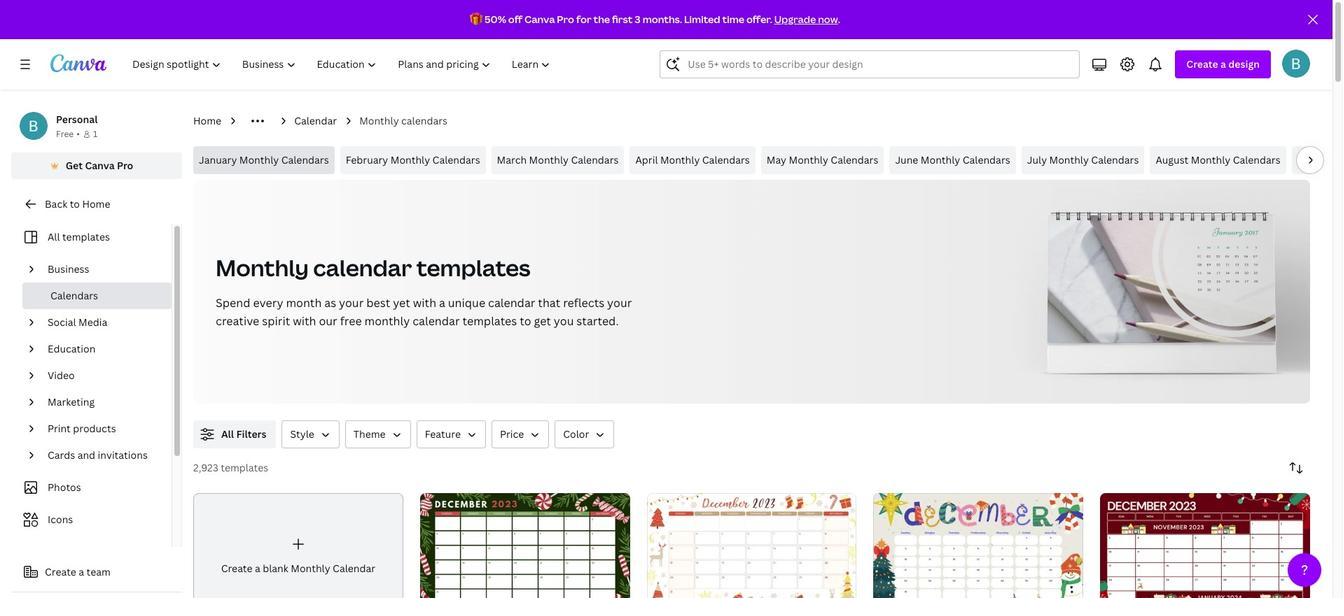 Task type: locate. For each thing, give the bounding box(es) containing it.
0 vertical spatial with
[[413, 296, 436, 311]]

0 horizontal spatial calendar
[[313, 253, 412, 283]]

monthly calendar templates image
[[1012, 180, 1311, 404], [1048, 216, 1277, 344]]

monthly for march monthly calendars
[[529, 153, 569, 167]]

print products
[[48, 422, 116, 436]]

pro up back to home link
[[117, 159, 133, 172]]

business link
[[42, 256, 163, 283]]

calendar down unique
[[413, 314, 460, 329]]

months.
[[643, 13, 682, 26]]

1 vertical spatial canva
[[85, 159, 115, 172]]

calendar up the best
[[313, 253, 412, 283]]

color
[[563, 428, 589, 441]]

1 vertical spatial pro
[[117, 159, 133, 172]]

calendars
[[281, 153, 329, 167], [433, 153, 480, 167], [571, 153, 619, 167], [702, 153, 750, 167], [831, 153, 879, 167], [963, 153, 1011, 167], [1092, 153, 1139, 167], [1233, 153, 1281, 167], [50, 289, 98, 303]]

0 horizontal spatial home
[[82, 198, 110, 211]]

1 vertical spatial all
[[221, 428, 234, 441]]

home up all templates 'link' at top
[[82, 198, 110, 211]]

calendars down calendars
[[433, 153, 480, 167]]

calendar up get
[[488, 296, 535, 311]]

upgrade
[[775, 13, 816, 26]]

0 vertical spatial all
[[48, 230, 60, 244]]

templates down unique
[[463, 314, 517, 329]]

education link
[[42, 336, 163, 363]]

january monthly calendars link
[[193, 146, 335, 174]]

team
[[87, 566, 111, 579]]

top level navigation element
[[123, 50, 563, 78]]

calendars for july monthly calendars
[[1092, 153, 1139, 167]]

cards and invitations
[[48, 449, 148, 462]]

every
[[253, 296, 283, 311]]

to right back
[[70, 198, 80, 211]]

home
[[193, 114, 221, 127], [82, 198, 110, 211]]

1 horizontal spatial all
[[221, 428, 234, 441]]

1 horizontal spatial to
[[520, 314, 531, 329]]

feature
[[425, 428, 461, 441]]

calendars left july
[[963, 153, 1011, 167]]

calendars left august
[[1092, 153, 1139, 167]]

theme button
[[345, 421, 411, 449]]

all left filters
[[221, 428, 234, 441]]

icons link
[[20, 507, 163, 534]]

calendars left april
[[571, 153, 619, 167]]

calendars for april monthly calendars
[[702, 153, 750, 167]]

offer.
[[747, 13, 773, 26]]

back to home
[[45, 198, 110, 211]]

filters
[[236, 428, 266, 441]]

off
[[508, 13, 523, 26]]

create left team
[[45, 566, 76, 579]]

a left team
[[79, 566, 84, 579]]

get
[[534, 314, 551, 329]]

templates inside 'link'
[[62, 230, 110, 244]]

calendars left may
[[702, 153, 750, 167]]

1 horizontal spatial your
[[607, 296, 632, 311]]

a for create a team
[[79, 566, 84, 579]]

0 horizontal spatial your
[[339, 296, 364, 311]]

home up the 'january'
[[193, 114, 221, 127]]

monthly right the 'january'
[[239, 153, 279, 167]]

create left design
[[1187, 57, 1219, 71]]

a inside create a design dropdown button
[[1221, 57, 1227, 71]]

social media link
[[42, 310, 163, 336]]

marketing link
[[42, 389, 163, 416]]

create a team button
[[11, 559, 182, 587]]

monthly for august monthly calendars
[[1191, 153, 1231, 167]]

with down 'month'
[[293, 314, 316, 329]]

photos
[[48, 481, 81, 495]]

monthly right may
[[789, 153, 829, 167]]

50%
[[485, 13, 506, 26]]

2 horizontal spatial calendar
[[488, 296, 535, 311]]

a left unique
[[439, 296, 445, 311]]

social media
[[48, 316, 107, 329]]

spend
[[216, 296, 250, 311]]

your up free
[[339, 296, 364, 311]]

price button
[[492, 421, 549, 449]]

march monthly calendars link
[[491, 146, 624, 174]]

calendars for june monthly calendars
[[963, 153, 1011, 167]]

a inside create a team button
[[79, 566, 84, 579]]

0 horizontal spatial pro
[[117, 159, 133, 172]]

monthly right august
[[1191, 153, 1231, 167]]

monthly right june
[[921, 153, 961, 167]]

calendars up social media
[[50, 289, 98, 303]]

pro left for
[[557, 13, 574, 26]]

1 vertical spatial with
[[293, 314, 316, 329]]

calendars left septembe link
[[1233, 153, 1281, 167]]

monthly right april
[[661, 153, 700, 167]]

1 horizontal spatial create
[[221, 563, 253, 576]]

0 vertical spatial to
[[70, 198, 80, 211]]

create left blank
[[221, 563, 253, 576]]

canva
[[525, 13, 555, 26], [85, 159, 115, 172]]

2 horizontal spatial create
[[1187, 57, 1219, 71]]

upgrade now button
[[775, 13, 838, 26]]

free
[[56, 128, 74, 140]]

january
[[199, 153, 237, 167]]

get canva pro button
[[11, 153, 182, 179]]

all down back
[[48, 230, 60, 244]]

create inside button
[[45, 566, 76, 579]]

0 vertical spatial calendar
[[313, 253, 412, 283]]

a inside create a blank monthly calendar element
[[255, 563, 260, 576]]

0 vertical spatial calendar
[[294, 114, 337, 127]]

0 vertical spatial home
[[193, 114, 221, 127]]

april
[[636, 153, 658, 167]]

to left get
[[520, 314, 531, 329]]

june
[[895, 153, 919, 167]]

monthly up every at the left of the page
[[216, 253, 309, 283]]

0 horizontal spatial canva
[[85, 159, 115, 172]]

septembe
[[1298, 153, 1344, 167]]

monthly for july monthly calendars
[[1050, 153, 1089, 167]]

calendars
[[401, 114, 448, 127]]

0 vertical spatial pro
[[557, 13, 574, 26]]

monthly for january monthly calendars
[[239, 153, 279, 167]]

canva right get at the top left of page
[[85, 159, 115, 172]]

calendars left june
[[831, 153, 879, 167]]

1 vertical spatial to
[[520, 314, 531, 329]]

a inside spend every month as your best yet with a unique calendar that reflects your creative spirit with our free monthly calendar templates to get you started.
[[439, 296, 445, 311]]

create
[[1187, 57, 1219, 71], [221, 563, 253, 576], [45, 566, 76, 579]]

monthly
[[359, 114, 399, 127], [239, 153, 279, 167], [391, 153, 430, 167], [529, 153, 569, 167], [661, 153, 700, 167], [789, 153, 829, 167], [921, 153, 961, 167], [1050, 153, 1089, 167], [1191, 153, 1231, 167], [216, 253, 309, 283], [291, 563, 330, 576]]

monthly for june monthly calendars
[[921, 153, 961, 167]]

all inside 'link'
[[48, 230, 60, 244]]

may
[[767, 153, 787, 167]]

templates inside spend every month as your best yet with a unique calendar that reflects your creative spirit with our free monthly calendar templates to get you started.
[[463, 314, 517, 329]]

calendars for february monthly calendars
[[433, 153, 480, 167]]

with right yet
[[413, 296, 436, 311]]

may monthly calendars link
[[761, 146, 884, 174]]

calendar
[[294, 114, 337, 127], [333, 563, 376, 576]]

monthly right july
[[1050, 153, 1089, 167]]

🎁 50% off canva pro for the first 3 months. limited time offer. upgrade now .
[[470, 13, 841, 26]]

your up "started."
[[607, 296, 632, 311]]

get
[[66, 159, 83, 172]]

0 vertical spatial canva
[[525, 13, 555, 26]]

monthly right march
[[529, 153, 569, 167]]

get canva pro
[[66, 159, 133, 172]]

0 horizontal spatial create
[[45, 566, 76, 579]]

monthly calendars
[[359, 114, 448, 127]]

1 vertical spatial calendar
[[488, 296, 535, 311]]

1 horizontal spatial calendar
[[413, 314, 460, 329]]

february monthly calendars
[[346, 153, 480, 167]]

create for create a blank monthly calendar
[[221, 563, 253, 576]]

pro
[[557, 13, 574, 26], [117, 159, 133, 172]]

with
[[413, 296, 436, 311], [293, 314, 316, 329]]

canva right off
[[525, 13, 555, 26]]

2 vertical spatial calendar
[[413, 314, 460, 329]]

1 vertical spatial calendar
[[333, 563, 376, 576]]

february monthly calendars link
[[340, 146, 486, 174]]

print
[[48, 422, 71, 436]]

video
[[48, 369, 75, 382]]

3
[[635, 13, 641, 26]]

a left blank
[[255, 563, 260, 576]]

as
[[324, 296, 336, 311]]

the
[[594, 13, 610, 26]]

monthly calendar templates
[[216, 253, 531, 283]]

monthly down monthly calendars
[[391, 153, 430, 167]]

1 horizontal spatial with
[[413, 296, 436, 311]]

yet
[[393, 296, 410, 311]]

education
[[48, 343, 95, 356]]

0 horizontal spatial all
[[48, 230, 60, 244]]

all templates link
[[20, 224, 163, 251]]

all templates
[[48, 230, 110, 244]]

None search field
[[660, 50, 1080, 78]]

calendars down the calendar link
[[281, 153, 329, 167]]

first
[[612, 13, 633, 26]]

free
[[340, 314, 362, 329]]

calendar link
[[294, 113, 337, 129]]

a left design
[[1221, 57, 1227, 71]]

templates down back to home at top
[[62, 230, 110, 244]]

to
[[70, 198, 80, 211], [520, 314, 531, 329]]

june monthly calendars
[[895, 153, 1011, 167]]

monthly for may monthly calendars
[[789, 153, 829, 167]]

create inside dropdown button
[[1187, 57, 1219, 71]]

social
[[48, 316, 76, 329]]

1 vertical spatial home
[[82, 198, 110, 211]]

templates
[[62, 230, 110, 244], [417, 253, 531, 283], [463, 314, 517, 329], [221, 462, 268, 475]]

all inside button
[[221, 428, 234, 441]]



Task type: describe. For each thing, give the bounding box(es) containing it.
style button
[[282, 421, 340, 449]]

january monthly calendars
[[199, 153, 329, 167]]

0 horizontal spatial with
[[293, 314, 316, 329]]

all for all templates
[[48, 230, 60, 244]]

july
[[1027, 153, 1047, 167]]

started.
[[577, 314, 619, 329]]

now
[[818, 13, 838, 26]]

Search search field
[[688, 51, 1071, 78]]

april monthly calendars
[[636, 153, 750, 167]]

brad klo image
[[1283, 50, 1311, 78]]

feature button
[[417, 421, 486, 449]]

calendars for august monthly calendars
[[1233, 153, 1281, 167]]

limited
[[684, 13, 721, 26]]

monthly for april monthly calendars
[[661, 153, 700, 167]]

calendars for march monthly calendars
[[571, 153, 619, 167]]

monthly for february monthly calendars
[[391, 153, 430, 167]]

create for create a team
[[45, 566, 76, 579]]

march
[[497, 153, 527, 167]]

1 your from the left
[[339, 296, 364, 311]]

creative
[[216, 314, 259, 329]]

print products link
[[42, 416, 163, 443]]

business
[[48, 263, 89, 276]]

0 horizontal spatial to
[[70, 198, 80, 211]]

templates down all filters
[[221, 462, 268, 475]]

1 horizontal spatial home
[[193, 114, 221, 127]]

design
[[1229, 57, 1260, 71]]

cards and invitations link
[[42, 443, 163, 469]]

back to home link
[[11, 191, 182, 219]]

invitations
[[98, 449, 148, 462]]

red white cute illustration december 2023 monthly calendar image
[[1101, 494, 1311, 599]]

1
[[93, 128, 98, 140]]

june monthly calendars link
[[890, 146, 1016, 174]]

pro inside button
[[117, 159, 133, 172]]

icons
[[48, 513, 73, 527]]

products
[[73, 422, 116, 436]]

canva inside "get canva pro" button
[[85, 159, 115, 172]]

2,923
[[193, 462, 218, 475]]

marketing
[[48, 396, 95, 409]]

calendars for may monthly calendars
[[831, 153, 879, 167]]

templates up unique
[[417, 253, 531, 283]]

a for create a design
[[1221, 57, 1227, 71]]

2,923 templates
[[193, 462, 268, 475]]

personal
[[56, 113, 98, 126]]

playful illustrated christmas 2023 december monthly calendar image
[[874, 494, 1084, 599]]

all for all filters
[[221, 428, 234, 441]]

create a blank monthly calendar element
[[193, 494, 403, 599]]

•
[[77, 128, 80, 140]]

create a team
[[45, 566, 111, 579]]

february
[[346, 153, 388, 167]]

create a design
[[1187, 57, 1260, 71]]

monthly up february
[[359, 114, 399, 127]]

month
[[286, 296, 322, 311]]

july monthly calendars link
[[1022, 146, 1145, 174]]

2 your from the left
[[607, 296, 632, 311]]

1 horizontal spatial pro
[[557, 13, 574, 26]]

march monthly calendars
[[497, 153, 619, 167]]

august
[[1156, 153, 1189, 167]]

time
[[723, 13, 745, 26]]

all filters button
[[193, 421, 276, 449]]

that
[[538, 296, 561, 311]]

you
[[554, 314, 574, 329]]

price
[[500, 428, 524, 441]]

create for create a design
[[1187, 57, 1219, 71]]

august monthly calendars link
[[1150, 146, 1287, 174]]

july monthly calendars
[[1027, 153, 1139, 167]]

colorful festive simple illustrated christmas holiday decor december 2023 monthly calendar image
[[647, 494, 857, 599]]

Sort by button
[[1283, 455, 1311, 483]]

may monthly calendars
[[767, 153, 879, 167]]

august monthly calendars
[[1156, 153, 1281, 167]]

media
[[78, 316, 107, 329]]

style
[[290, 428, 314, 441]]

our
[[319, 314, 337, 329]]

back
[[45, 198, 67, 211]]

calendars for january monthly calendars
[[281, 153, 329, 167]]

spend every month as your best yet with a unique calendar that reflects your creative spirit with our free monthly calendar templates to get you started.
[[216, 296, 632, 329]]

to inside spend every month as your best yet with a unique calendar that reflects your creative spirit with our free monthly calendar templates to get you started.
[[520, 314, 531, 329]]

photos link
[[20, 475, 163, 502]]

video link
[[42, 363, 163, 389]]

best
[[367, 296, 390, 311]]

create a blank monthly calendar link
[[193, 494, 403, 599]]

color button
[[555, 421, 615, 449]]

cards
[[48, 449, 75, 462]]

monthly right blank
[[291, 563, 330, 576]]

all filters
[[221, 428, 266, 441]]

spirit
[[262, 314, 290, 329]]

1 horizontal spatial canva
[[525, 13, 555, 26]]

septembe link
[[1292, 146, 1344, 174]]

for
[[576, 13, 592, 26]]

reflects
[[563, 296, 605, 311]]

🎁
[[470, 13, 483, 26]]

theme
[[354, 428, 386, 441]]

blank
[[263, 563, 288, 576]]

april monthly calendars link
[[630, 146, 756, 174]]

a for create a blank monthly calendar
[[255, 563, 260, 576]]

red green festive illustrated holiday candy december 2023 monthly calendar image
[[420, 494, 630, 599]]

create a blank monthly calendar
[[221, 563, 376, 576]]

home link
[[193, 113, 221, 129]]



Task type: vqa. For each thing, say whether or not it's contained in the screenshot.
Topic image
no



